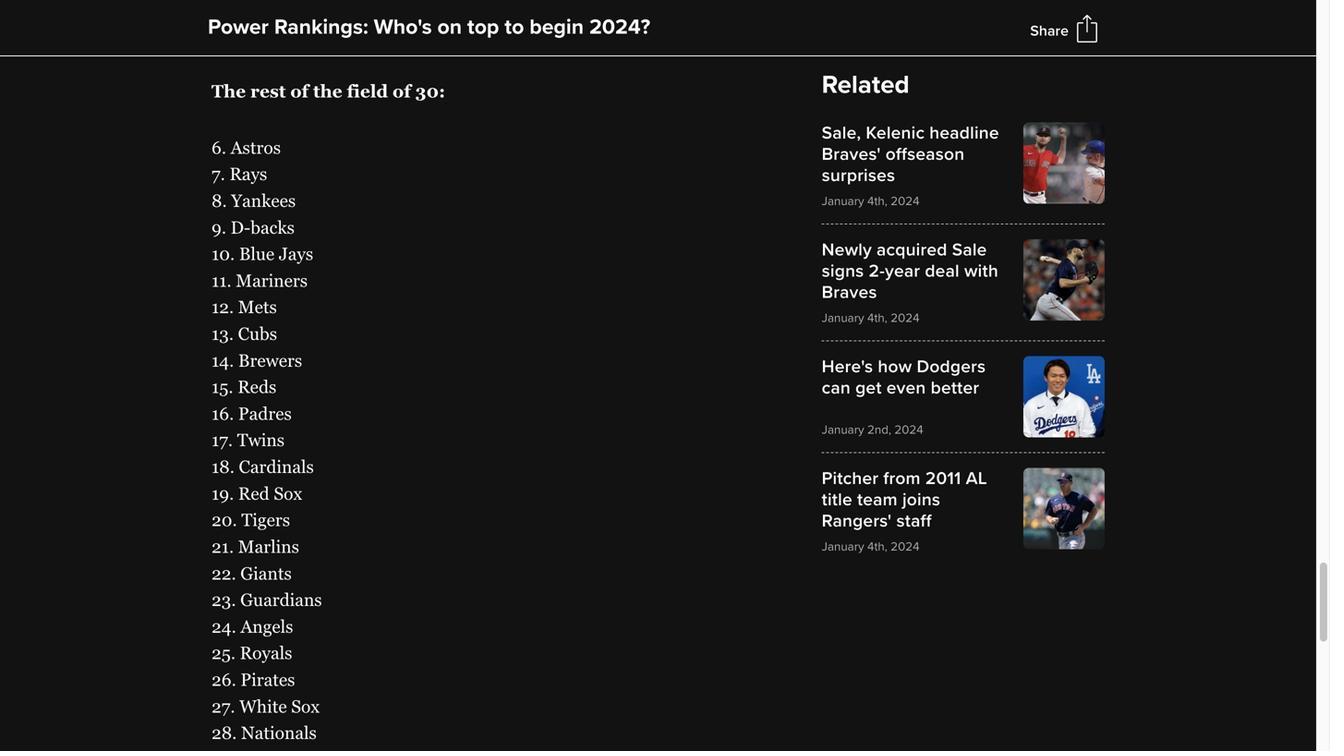 Task type: locate. For each thing, give the bounding box(es) containing it.
20.
[[212, 510, 237, 530]]

19.
[[212, 484, 234, 504]]

6. astros 7. rays 8. yankees 9. d-backs 10. blue jays 11. mariners 12. mets 13. cubs 14. brewers 15. reds 16. padres 17. twins 18. cardinals 19. red sox 20. tigers 21. marlins 22. giants 23. guardians 24. angels 25. royals 26. pirates 27. white sox 28. nationals
[[212, 138, 322, 743]]

team
[[858, 489, 898, 511]]

4th, down rangers' in the right bottom of the page
[[868, 539, 888, 555]]

4th, inside pitcher from 2011 al title team joins rangers' staff january 4th, 2024
[[868, 539, 888, 555]]

year
[[886, 261, 921, 282]]

4 january from the top
[[822, 539, 865, 555]]

1 horizontal spatial the
[[383, 4, 412, 23]]

2023
[[417, 4, 454, 23]]

0 vertical spatial sox
[[274, 484, 302, 504]]

of
[[291, 81, 309, 101], [393, 81, 411, 101]]

to
[[505, 14, 524, 40]]

rankings:
[[274, 14, 369, 40]]

2 vertical spatial 4th,
[[868, 539, 888, 555]]

1 january from the top
[[822, 194, 865, 209]]

4th,
[[868, 194, 888, 209], [868, 311, 888, 326], [868, 539, 888, 555]]

2024 inside here's how dodgers can get even better element
[[895, 422, 924, 438]]

reds
[[238, 377, 277, 397]]

2024 down "year"
[[891, 311, 920, 326]]

field
[[347, 81, 388, 101]]

2024
[[891, 194, 920, 209], [891, 311, 920, 326], [895, 422, 924, 438], [891, 539, 920, 555]]

sale, kelenic headline braves' offseason surprises element
[[822, 122, 1105, 209]]

january left 2nd,
[[822, 422, 865, 438]]

13.
[[212, 324, 234, 344]]

2011
[[926, 468, 962, 489]]

1 vertical spatial the
[[212, 81, 246, 101]]

sox
[[274, 484, 302, 504], [291, 697, 320, 717]]

rest
[[250, 81, 286, 101]]

2024 up acquired at the right top
[[891, 194, 920, 209]]

1 horizontal spatial of
[[393, 81, 411, 101]]

january
[[822, 194, 865, 209], [822, 311, 865, 326], [822, 422, 865, 438], [822, 539, 865, 555]]

1 of from the left
[[291, 81, 309, 101]]

of left 30:
[[393, 81, 411, 101]]

4th, down "surprises"
[[868, 194, 888, 209]]

braves
[[822, 282, 878, 303]]

cardinals
[[239, 457, 314, 477]]

d-
[[231, 217, 251, 237]]

2 january from the top
[[822, 311, 865, 326]]

2024 inside sale, kelenic headline braves' offseason surprises january 4th, 2024
[[891, 194, 920, 209]]

11.
[[212, 271, 232, 291]]

2 4th, from the top
[[868, 311, 888, 326]]

title
[[822, 489, 853, 511]]

0 horizontal spatial the
[[212, 81, 246, 101]]

17.
[[212, 430, 233, 450]]

top
[[468, 14, 499, 40]]

pitcher
[[822, 468, 879, 489]]

giants
[[241, 564, 292, 583]]

3 4th, from the top
[[868, 539, 888, 555]]

sox up "nationals"
[[291, 697, 320, 717]]

4th, inside newly acquired sale signs 2-year deal with braves january 4th, 2024
[[868, 311, 888, 326]]

4th, down braves
[[868, 311, 888, 326]]

yankees
[[231, 191, 296, 211]]

1 vertical spatial 4th,
[[868, 311, 888, 326]]

red
[[238, 484, 270, 504]]

rays
[[230, 164, 267, 184]]

mlb media player group
[[212, 0, 800, 49]]

mets
[[238, 297, 277, 317]]

2024?
[[590, 14, 651, 40]]

10.
[[212, 244, 235, 264]]

headline
[[930, 122, 1000, 144]]

january down "surprises"
[[822, 194, 865, 209]]

4th, for newly
[[868, 311, 888, 326]]

6.
[[212, 138, 226, 157]]

30:
[[416, 81, 446, 101]]

0 vertical spatial the
[[383, 4, 412, 23]]

the left 2023
[[383, 4, 412, 23]]

dodgers
[[917, 356, 986, 378]]

kelenic
[[866, 122, 925, 144]]

2024 down the staff
[[891, 539, 920, 555]]

4th, for pitcher
[[868, 539, 888, 555]]

share button
[[1031, 22, 1069, 40]]

on
[[438, 14, 462, 40]]

january down rangers' in the right bottom of the page
[[822, 539, 865, 555]]

sox down cardinals
[[274, 484, 302, 504]]

january inside newly acquired sale signs 2-year deal with braves january 4th, 2024
[[822, 311, 865, 326]]

0 horizontal spatial of
[[291, 81, 309, 101]]

january down braves
[[822, 311, 865, 326]]

7.
[[212, 164, 225, 184]]

twins
[[237, 430, 285, 450]]

0 vertical spatial 4th,
[[868, 194, 888, 209]]

mariners
[[236, 271, 308, 291]]

3 january from the top
[[822, 422, 865, 438]]

14.
[[212, 351, 234, 370]]

of left the at the left top of the page
[[291, 81, 309, 101]]

brotherly love: the 2023 phillies button
[[212, 0, 800, 49]]

1 4th, from the top
[[868, 194, 888, 209]]

surprises
[[822, 165, 896, 186]]

2024 right 2nd,
[[895, 422, 924, 438]]

the
[[383, 4, 412, 23], [212, 81, 246, 101]]

12.
[[212, 297, 234, 317]]

january inside sale, kelenic headline braves' offseason surprises january 4th, 2024
[[822, 194, 865, 209]]

joins
[[903, 489, 941, 511]]

from
[[884, 468, 921, 489]]

better
[[931, 378, 980, 399]]

offseason
[[886, 144, 965, 165]]

28.
[[212, 723, 237, 743]]

2 of from the left
[[393, 81, 411, 101]]

the left rest
[[212, 81, 246, 101]]

blue
[[239, 244, 275, 264]]

16.
[[212, 404, 234, 424]]



Task type: vqa. For each thing, say whether or not it's contained in the screenshot.
26.
yes



Task type: describe. For each thing, give the bounding box(es) containing it.
guardians
[[240, 590, 322, 610]]

power rankings: who's on top to begin 2024?
[[208, 14, 651, 40]]

brotherly love: the 2023 phillies
[[267, 4, 511, 23]]

jays
[[279, 244, 314, 264]]

with
[[965, 261, 999, 282]]

the rest of the field of 30:
[[212, 81, 446, 101]]

the
[[313, 81, 343, 101]]

2-
[[869, 261, 886, 282]]

brewers
[[238, 351, 302, 370]]

related
[[822, 69, 910, 100]]

january inside here's how dodgers can get even better element
[[822, 422, 865, 438]]

astros
[[231, 138, 281, 157]]

24.
[[212, 617, 236, 637]]

newly acquired sale signs 2-year deal with braves element
[[822, 239, 1105, 326]]

9.
[[212, 217, 226, 237]]

25.
[[212, 643, 236, 663]]

22.
[[212, 564, 236, 583]]

marlins
[[238, 537, 299, 557]]

acquired
[[877, 239, 948, 261]]

8.
[[212, 191, 227, 211]]

january inside pitcher from 2011 al title team joins rangers' staff january 4th, 2024
[[822, 539, 865, 555]]

sale,
[[822, 122, 862, 144]]

4th, inside sale, kelenic headline braves' offseason surprises january 4th, 2024
[[868, 194, 888, 209]]

sale, kelenic headline braves' offseason surprises january 4th, 2024
[[822, 122, 1000, 209]]

backs
[[251, 217, 295, 237]]

1 vertical spatial sox
[[291, 697, 320, 717]]

26.
[[212, 670, 236, 690]]

the inside button
[[383, 4, 412, 23]]

can
[[822, 378, 851, 399]]

staff
[[897, 511, 932, 532]]

signs
[[822, 261, 865, 282]]

23.
[[212, 590, 236, 610]]

sale
[[953, 239, 988, 261]]

cubs
[[238, 324, 277, 344]]

get
[[856, 378, 882, 399]]

power
[[208, 14, 269, 40]]

18.
[[212, 457, 235, 477]]

here's how dodgers can get even better element
[[822, 356, 1105, 438]]

tigers
[[242, 510, 290, 530]]

royals
[[240, 643, 292, 663]]

braves'
[[822, 144, 881, 165]]

padres
[[238, 404, 292, 424]]

even
[[887, 378, 927, 399]]

al
[[966, 468, 988, 489]]

here's
[[822, 356, 874, 378]]

27.
[[212, 697, 235, 717]]

who's
[[374, 14, 432, 40]]

2024 inside pitcher from 2011 al title team joins rangers' staff january 4th, 2024
[[891, 539, 920, 555]]

pitcher from 2011 al title team joins rangers' staff january 4th, 2024
[[822, 468, 988, 555]]

brotherly
[[267, 4, 334, 23]]

january 2nd, 2024
[[822, 422, 924, 438]]

how
[[878, 356, 913, 378]]

newly
[[822, 239, 872, 261]]

pitcher from 2011 al title team joins rangers' staff element
[[822, 468, 1105, 555]]

nationals
[[241, 723, 317, 743]]

share
[[1031, 22, 1069, 40]]

15.
[[212, 377, 233, 397]]

21.
[[212, 537, 234, 557]]

newly acquired sale signs 2-year deal with braves january 4th, 2024
[[822, 239, 999, 326]]

pirates
[[241, 670, 295, 690]]

white
[[240, 697, 287, 717]]

begin
[[530, 14, 584, 40]]

2nd,
[[868, 422, 892, 438]]

deal
[[925, 261, 960, 282]]

2024 inside newly acquired sale signs 2-year deal with braves january 4th, 2024
[[891, 311, 920, 326]]

love:
[[338, 4, 379, 23]]

here's how dodgers can get even better
[[822, 356, 986, 399]]

angels
[[241, 617, 293, 637]]



